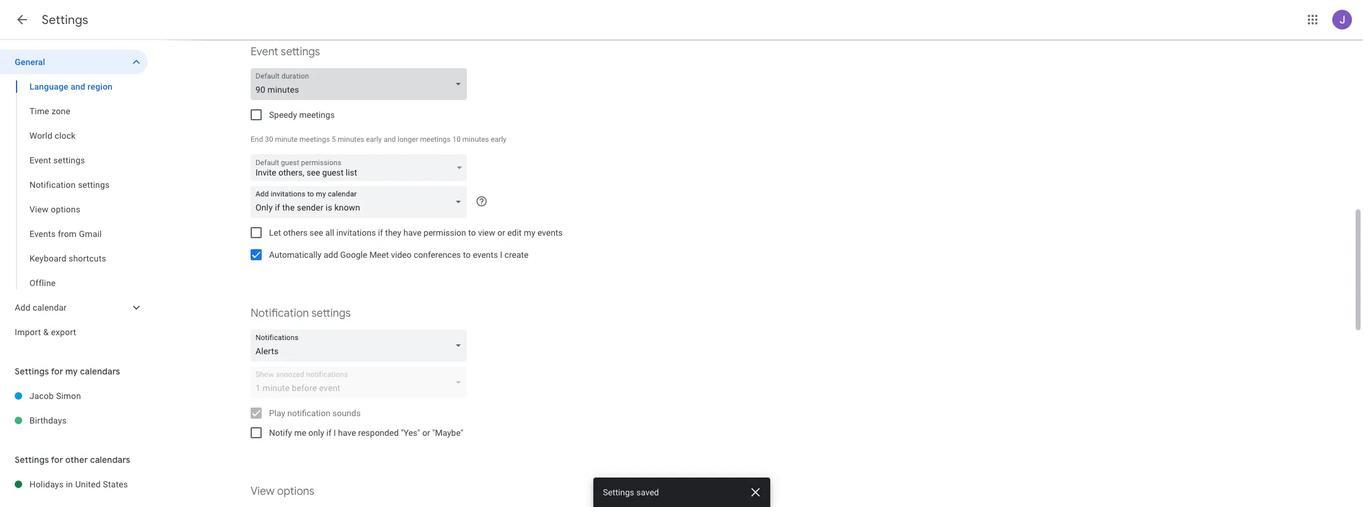 Task type: vqa. For each thing, say whether or not it's contained in the screenshot.
27 column header
no



Task type: locate. For each thing, give the bounding box(es) containing it.
play notification sounds
[[269, 409, 361, 419]]

0 horizontal spatial minutes
[[338, 135, 364, 144]]

2 for from the top
[[51, 455, 63, 466]]

notification settings up from
[[30, 180, 110, 190]]

view options
[[30, 205, 80, 214], [251, 485, 315, 499]]

1 horizontal spatial or
[[498, 228, 505, 238]]

1 vertical spatial notification
[[251, 307, 309, 321]]

0 vertical spatial events
[[538, 228, 563, 238]]

longer
[[398, 135, 418, 144]]

early up invite others, see guest list dropdown button
[[366, 135, 382, 144]]

1 vertical spatial calendars
[[90, 455, 130, 466]]

0 vertical spatial guest
[[281, 159, 299, 167]]

permissions
[[301, 159, 341, 167]]

0 vertical spatial see
[[307, 168, 320, 178]]

1 vertical spatial my
[[65, 366, 78, 377]]

1 vertical spatial event
[[30, 155, 51, 165]]

1 horizontal spatial minutes
[[463, 135, 489, 144]]

for for other
[[51, 455, 63, 466]]

1 for from the top
[[51, 366, 63, 377]]

minutes right 5
[[338, 135, 364, 144]]

my up jacob simon tree item
[[65, 366, 78, 377]]

0 horizontal spatial notification settings
[[30, 180, 110, 190]]

if
[[378, 228, 383, 238], [326, 428, 332, 438]]

options down me
[[277, 485, 315, 499]]

have right they
[[404, 228, 422, 238]]

calendar
[[33, 303, 67, 313]]

general tree item
[[0, 50, 148, 74]]

meetings left 10
[[420, 135, 451, 144]]

events
[[538, 228, 563, 238], [473, 250, 498, 260]]

add calendar
[[15, 303, 67, 313]]

settings for my calendars
[[15, 366, 120, 377]]

i right only
[[334, 428, 336, 438]]

have
[[404, 228, 422, 238], [338, 428, 356, 438]]

event settings
[[251, 45, 320, 59], [30, 155, 85, 165]]

0 horizontal spatial view options
[[30, 205, 80, 214]]

view options down notify
[[251, 485, 315, 499]]

i
[[500, 250, 503, 260], [334, 428, 336, 438]]

offline
[[30, 278, 56, 288]]

notification down automatically
[[251, 307, 309, 321]]

event
[[251, 45, 278, 59], [30, 155, 51, 165]]

add
[[324, 250, 338, 260]]

see down permissions at the left top of page
[[307, 168, 320, 178]]

if left they
[[378, 228, 383, 238]]

birthdays tree item
[[0, 409, 148, 433]]

meetings
[[299, 110, 335, 120], [300, 135, 330, 144], [420, 135, 451, 144]]

video
[[391, 250, 412, 260]]

notification settings down automatically
[[251, 307, 351, 321]]

guest
[[281, 159, 299, 167], [322, 168, 344, 178]]

have down 'sounds' at the left of page
[[338, 428, 356, 438]]

0 horizontal spatial events
[[473, 250, 498, 260]]

1 vertical spatial view options
[[251, 485, 315, 499]]

"yes"
[[401, 428, 420, 438]]

time zone
[[30, 106, 70, 116]]

settings
[[281, 45, 320, 59], [53, 155, 85, 165], [78, 180, 110, 190], [312, 307, 351, 321]]

calendars for settings for my calendars
[[80, 366, 120, 377]]

invitations
[[336, 228, 376, 238]]

import
[[15, 328, 41, 337]]

group containing language and region
[[0, 74, 148, 296]]

tree
[[0, 50, 148, 345]]

1 horizontal spatial options
[[277, 485, 315, 499]]

0 vertical spatial or
[[498, 228, 505, 238]]

notification
[[30, 180, 76, 190], [251, 307, 309, 321]]

calendars
[[80, 366, 120, 377], [90, 455, 130, 466]]

settings up holidays
[[15, 455, 49, 466]]

calendars up the states
[[90, 455, 130, 466]]

0 horizontal spatial event settings
[[30, 155, 85, 165]]

1 vertical spatial have
[[338, 428, 356, 438]]

settings left saved
[[603, 488, 635, 498]]

1 vertical spatial options
[[277, 485, 315, 499]]

1 vertical spatial view
[[251, 485, 275, 499]]

None field
[[251, 68, 472, 100], [251, 186, 472, 218], [251, 330, 472, 362], [251, 68, 472, 100], [251, 186, 472, 218], [251, 330, 472, 362]]

events from gmail
[[30, 229, 102, 239]]

0 horizontal spatial or
[[423, 428, 430, 438]]

view up events
[[30, 205, 49, 214]]

holidays in united states tree item
[[0, 473, 148, 497]]

1 vertical spatial notification settings
[[251, 307, 351, 321]]

calendars up jacob simon tree item
[[80, 366, 120, 377]]

and
[[71, 82, 85, 92], [384, 135, 396, 144]]

0 vertical spatial i
[[500, 250, 503, 260]]

1 horizontal spatial my
[[524, 228, 536, 238]]

0 vertical spatial event settings
[[251, 45, 320, 59]]

or
[[498, 228, 505, 238], [423, 428, 430, 438]]

and left 'longer'
[[384, 135, 396, 144]]

minute
[[275, 135, 298, 144]]

automatically add google meet video conferences to events i create
[[269, 250, 529, 260]]

0 horizontal spatial options
[[51, 205, 80, 214]]

1 vertical spatial guest
[[322, 168, 344, 178]]

0 vertical spatial have
[[404, 228, 422, 238]]

0 vertical spatial for
[[51, 366, 63, 377]]

early right 10
[[491, 135, 507, 144]]

only
[[309, 428, 324, 438]]

or left edit
[[498, 228, 505, 238]]

to left view
[[468, 228, 476, 238]]

to right conferences
[[463, 250, 471, 260]]

view
[[30, 205, 49, 214], [251, 485, 275, 499]]

0 horizontal spatial guest
[[281, 159, 299, 167]]

early
[[366, 135, 382, 144], [491, 135, 507, 144]]

0 vertical spatial calendars
[[80, 366, 120, 377]]

0 horizontal spatial early
[[366, 135, 382, 144]]

see
[[307, 168, 320, 178], [310, 228, 323, 238]]

if right only
[[326, 428, 332, 438]]

1 horizontal spatial early
[[491, 135, 507, 144]]

see left all
[[310, 228, 323, 238]]

1 vertical spatial to
[[463, 250, 471, 260]]

0 horizontal spatial view
[[30, 205, 49, 214]]

options up events from gmail
[[51, 205, 80, 214]]

0 vertical spatial view
[[30, 205, 49, 214]]

birthdays link
[[30, 409, 148, 433]]

1 horizontal spatial and
[[384, 135, 396, 144]]

keyboard shortcuts
[[30, 254, 106, 264]]

jacob simon tree item
[[0, 384, 148, 409]]

guest down permissions at the left top of page
[[322, 168, 344, 178]]

1 minutes from the left
[[338, 135, 364, 144]]

0 vertical spatial options
[[51, 205, 80, 214]]

let others see all invitations if they have permission to view or edit my events
[[269, 228, 563, 238]]

add
[[15, 303, 30, 313]]

group
[[0, 74, 148, 296]]

guest up others, in the left top of the page
[[281, 159, 299, 167]]

1 horizontal spatial if
[[378, 228, 383, 238]]

0 vertical spatial if
[[378, 228, 383, 238]]

or right "yes"
[[423, 428, 430, 438]]

0 horizontal spatial notification
[[30, 180, 76, 190]]

saved
[[637, 488, 659, 498]]

calendars for settings for other calendars
[[90, 455, 130, 466]]

1 vertical spatial if
[[326, 428, 332, 438]]

for
[[51, 366, 63, 377], [51, 455, 63, 466]]

1 horizontal spatial guest
[[322, 168, 344, 178]]

settings for settings for my calendars
[[15, 366, 49, 377]]

minutes right 10
[[463, 135, 489, 144]]

meet
[[370, 250, 389, 260]]

1 early from the left
[[366, 135, 382, 144]]

go back image
[[15, 12, 30, 27]]

1 horizontal spatial events
[[538, 228, 563, 238]]

jacob simon
[[30, 391, 81, 401]]

end
[[251, 135, 263, 144]]

1 vertical spatial and
[[384, 135, 396, 144]]

1 horizontal spatial view options
[[251, 485, 315, 499]]

settings
[[42, 12, 88, 28], [15, 366, 49, 377], [15, 455, 49, 466], [603, 488, 635, 498]]

my
[[524, 228, 536, 238], [65, 366, 78, 377]]

0 vertical spatial and
[[71, 82, 85, 92]]

language
[[30, 82, 68, 92]]

time
[[30, 106, 49, 116]]

0 horizontal spatial have
[[338, 428, 356, 438]]

notification down the world clock
[[30, 180, 76, 190]]

all
[[325, 228, 334, 238]]

my right edit
[[524, 228, 536, 238]]

for up 'jacob simon'
[[51, 366, 63, 377]]

holidays in united states
[[30, 480, 128, 490]]

1 vertical spatial for
[[51, 455, 63, 466]]

invite others, see guest list button
[[251, 155, 467, 184]]

0 vertical spatial event
[[251, 45, 278, 59]]

birthdays
[[30, 416, 67, 426]]

0 horizontal spatial if
[[326, 428, 332, 438]]

for left other at the left bottom of page
[[51, 455, 63, 466]]

1 vertical spatial events
[[473, 250, 498, 260]]

view options up events from gmail
[[30, 205, 80, 214]]

minutes
[[338, 135, 364, 144], [463, 135, 489, 144]]

2 early from the left
[[491, 135, 507, 144]]

settings right go back icon on the left of the page
[[42, 12, 88, 28]]

events right edit
[[538, 228, 563, 238]]

0 horizontal spatial event
[[30, 155, 51, 165]]

sounds
[[333, 409, 361, 419]]

i left create
[[500, 250, 503, 260]]

0 horizontal spatial i
[[334, 428, 336, 438]]

keyboard
[[30, 254, 66, 264]]

region
[[88, 82, 113, 92]]

and left region at the top left
[[71, 82, 85, 92]]

settings up jacob
[[15, 366, 49, 377]]

options
[[51, 205, 80, 214], [277, 485, 315, 499]]

1 horizontal spatial have
[[404, 228, 422, 238]]

1 horizontal spatial event
[[251, 45, 278, 59]]

0 vertical spatial view options
[[30, 205, 80, 214]]

view down notify
[[251, 485, 275, 499]]

events down view
[[473, 250, 498, 260]]



Task type: describe. For each thing, give the bounding box(es) containing it.
zone
[[52, 106, 70, 116]]

1 vertical spatial or
[[423, 428, 430, 438]]

5
[[332, 135, 336, 144]]

general
[[15, 57, 45, 67]]

view
[[478, 228, 496, 238]]

gmail
[[79, 229, 102, 239]]

notify
[[269, 428, 292, 438]]

10
[[453, 135, 461, 144]]

0 vertical spatial notification
[[30, 180, 76, 190]]

events
[[30, 229, 56, 239]]

settings for settings for other calendars
[[15, 455, 49, 466]]

create
[[505, 250, 529, 260]]

1 horizontal spatial notification settings
[[251, 307, 351, 321]]

tree containing general
[[0, 50, 148, 345]]

view options inside group
[[30, 205, 80, 214]]

1 horizontal spatial notification
[[251, 307, 309, 321]]

google
[[340, 250, 367, 260]]

others
[[283, 228, 308, 238]]

view inside group
[[30, 205, 49, 214]]

states
[[103, 480, 128, 490]]

play
[[269, 409, 285, 419]]

language and region
[[30, 82, 113, 92]]

speedy meetings
[[269, 110, 335, 120]]

notification
[[288, 409, 331, 419]]

settings saved
[[603, 488, 659, 498]]

world clock
[[30, 131, 76, 141]]

automatically
[[269, 250, 322, 260]]

me
[[294, 428, 306, 438]]

for for my
[[51, 366, 63, 377]]

1 horizontal spatial i
[[500, 250, 503, 260]]

speedy
[[269, 110, 297, 120]]

world
[[30, 131, 52, 141]]

0 vertical spatial to
[[468, 228, 476, 238]]

1 horizontal spatial event settings
[[251, 45, 320, 59]]

list
[[346, 168, 357, 178]]

simon
[[56, 391, 81, 401]]

shortcuts
[[69, 254, 106, 264]]

0 horizontal spatial and
[[71, 82, 85, 92]]

meetings left 5
[[300, 135, 330, 144]]

in
[[66, 480, 73, 490]]

settings for my calendars tree
[[0, 384, 148, 433]]

settings for other calendars
[[15, 455, 130, 466]]

settings for settings saved
[[603, 488, 635, 498]]

end 30 minute meetings 5 minutes early and longer meetings 10 minutes early
[[251, 135, 507, 144]]

meetings up 5
[[299, 110, 335, 120]]

options inside group
[[51, 205, 80, 214]]

others,
[[279, 168, 305, 178]]

from
[[58, 229, 77, 239]]

1 vertical spatial event settings
[[30, 155, 85, 165]]

import & export
[[15, 328, 76, 337]]

edit
[[508, 228, 522, 238]]

conferences
[[414, 250, 461, 260]]

united
[[75, 480, 101, 490]]

1 horizontal spatial view
[[251, 485, 275, 499]]

default guest permissions invite others, see guest list
[[256, 159, 357, 178]]

settings for settings
[[42, 12, 88, 28]]

other
[[65, 455, 88, 466]]

1 vertical spatial see
[[310, 228, 323, 238]]

permission
[[424, 228, 466, 238]]

see inside the 'default guest permissions invite others, see guest list'
[[307, 168, 320, 178]]

2 minutes from the left
[[463, 135, 489, 144]]

holidays
[[30, 480, 64, 490]]

"maybe"
[[432, 428, 464, 438]]

jacob
[[30, 391, 54, 401]]

clock
[[55, 131, 76, 141]]

export
[[51, 328, 76, 337]]

30
[[265, 135, 273, 144]]

invite
[[256, 168, 276, 178]]

0 vertical spatial notification settings
[[30, 180, 110, 190]]

let
[[269, 228, 281, 238]]

they
[[385, 228, 402, 238]]

settings heading
[[42, 12, 88, 28]]

holidays in united states link
[[30, 473, 148, 497]]

default
[[256, 159, 279, 167]]

notify me only if i have responded "yes" or "maybe"
[[269, 428, 464, 438]]

0 horizontal spatial my
[[65, 366, 78, 377]]

0 vertical spatial my
[[524, 228, 536, 238]]

responded
[[358, 428, 399, 438]]

&
[[43, 328, 49, 337]]

1 vertical spatial i
[[334, 428, 336, 438]]



